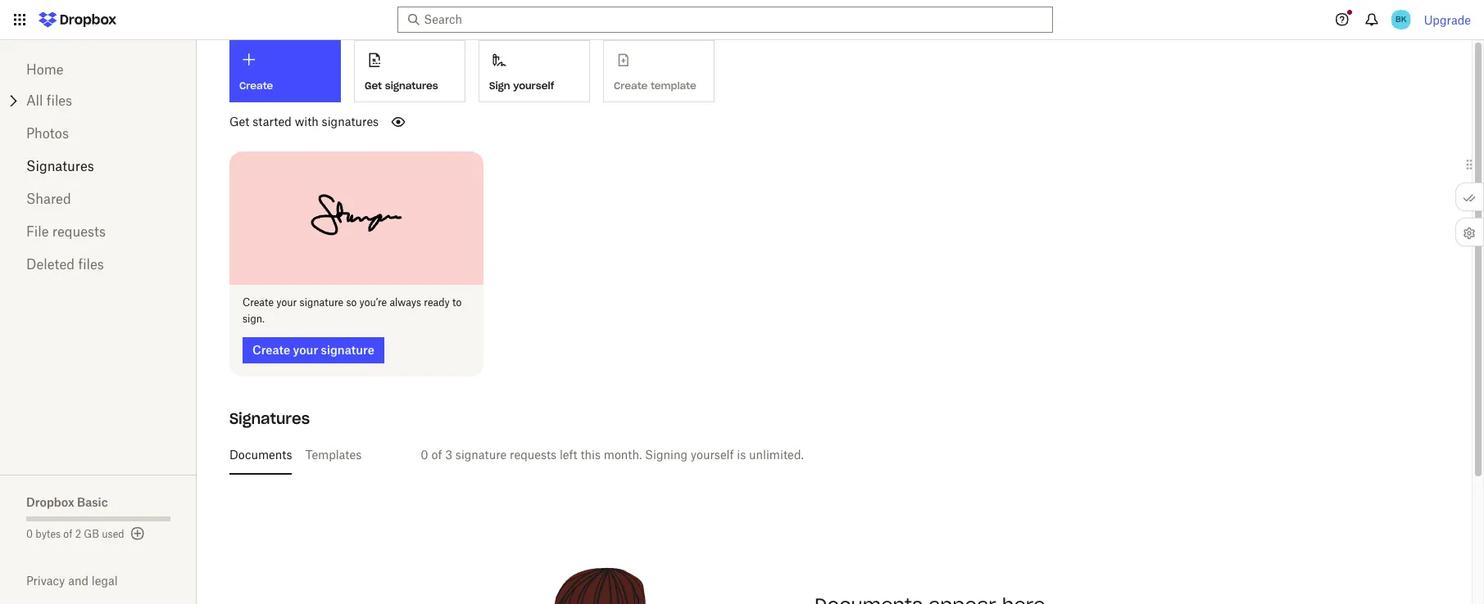 Task type: describe. For each thing, give the bounding box(es) containing it.
month.
[[604, 448, 642, 462]]

create for create your signature
[[252, 343, 290, 357]]

0 bytes of 2 gb used
[[26, 529, 124, 541]]

documents
[[230, 448, 292, 462]]

get for get signatures
[[365, 79, 382, 92]]

signature for create your signature
[[321, 343, 374, 357]]

shared link
[[26, 183, 171, 216]]

deleted files
[[26, 257, 104, 273]]

tab list containing documents
[[230, 436, 1440, 475]]

create your signature
[[252, 343, 374, 357]]

started
[[253, 115, 292, 129]]

bk
[[1396, 14, 1407, 25]]

file requests link
[[26, 216, 171, 248]]

this
[[581, 448, 601, 462]]

sign.
[[243, 313, 265, 325]]

file requests
[[26, 224, 106, 240]]

signature for create your signature so you're always ready to sign.
[[300, 296, 344, 309]]

dropbox logo - go to the homepage image
[[33, 7, 122, 33]]

create button
[[230, 40, 341, 102]]

3
[[445, 448, 453, 462]]

unlimited.
[[749, 448, 804, 462]]

all files
[[26, 93, 72, 109]]

legal
[[92, 575, 118, 589]]

home
[[26, 61, 64, 78]]

bk button
[[1388, 7, 1415, 33]]

0 horizontal spatial signatures
[[26, 158, 94, 175]]

files for all files
[[47, 93, 72, 109]]

templates tab
[[305, 436, 362, 475]]

to
[[452, 296, 462, 309]]

0 horizontal spatial signatures
[[322, 115, 379, 129]]

left
[[560, 448, 578, 462]]

yourself inside sign yourself button
[[513, 79, 554, 92]]

your for create your signature
[[293, 343, 318, 357]]

basic
[[77, 496, 108, 510]]

signature inside tab list
[[456, 448, 507, 462]]

get for get started with signatures
[[230, 115, 250, 129]]

you're
[[360, 296, 387, 309]]

used
[[102, 529, 124, 541]]

is
[[737, 448, 746, 462]]

so
[[346, 296, 357, 309]]

shared
[[26, 191, 71, 207]]



Task type: vqa. For each thing, say whether or not it's contained in the screenshot.
the Emotes
no



Task type: locate. For each thing, give the bounding box(es) containing it.
create inside create your signature button
[[252, 343, 290, 357]]

create up started
[[239, 80, 273, 92]]

signing
[[645, 448, 688, 462]]

signatures
[[385, 79, 438, 92], [322, 115, 379, 129]]

0 left 3
[[421, 448, 428, 462]]

signature
[[300, 296, 344, 309], [321, 343, 374, 357], [456, 448, 507, 462]]

0 horizontal spatial 0
[[26, 529, 33, 541]]

signature down create your signature so you're always ready to sign.
[[321, 343, 374, 357]]

0 vertical spatial create
[[239, 80, 273, 92]]

1 horizontal spatial requests
[[510, 448, 557, 462]]

of left 2
[[63, 529, 73, 541]]

get signatures button
[[354, 40, 466, 102]]

create your signature so you're always ready to sign.
[[243, 296, 462, 325]]

0 vertical spatial of
[[432, 448, 442, 462]]

signatures inside button
[[385, 79, 438, 92]]

signatures link
[[26, 150, 171, 183]]

signature left so
[[300, 296, 344, 309]]

sign yourself button
[[479, 40, 590, 102]]

dropbox basic
[[26, 496, 108, 510]]

2 vertical spatial create
[[252, 343, 290, 357]]

deleted
[[26, 257, 75, 273]]

create for create
[[239, 80, 273, 92]]

file
[[26, 224, 49, 240]]

0 horizontal spatial requests
[[52, 224, 106, 240]]

signature right 3
[[456, 448, 507, 462]]

1 horizontal spatial signatures
[[230, 410, 310, 428]]

0 left bytes
[[26, 529, 33, 541]]

your
[[277, 296, 297, 309], [293, 343, 318, 357]]

signatures up shared
[[26, 158, 94, 175]]

0 vertical spatial signatures
[[26, 158, 94, 175]]

1 vertical spatial yourself
[[691, 448, 734, 462]]

2
[[75, 529, 81, 541]]

bytes
[[35, 529, 61, 541]]

0 vertical spatial signatures
[[385, 79, 438, 92]]

1 vertical spatial signature
[[321, 343, 374, 357]]

files for deleted files
[[78, 257, 104, 273]]

upgrade
[[1424, 13, 1471, 27]]

get
[[365, 79, 382, 92], [230, 115, 250, 129]]

0 for 0 bytes of 2 gb used
[[26, 529, 33, 541]]

files right all
[[47, 93, 72, 109]]

Search text field
[[424, 11, 1023, 29]]

get started with signatures
[[230, 115, 379, 129]]

1 vertical spatial get
[[230, 115, 250, 129]]

upgrade link
[[1424, 13, 1471, 27]]

get signatures
[[365, 79, 438, 92]]

tab list
[[230, 436, 1440, 475]]

0 vertical spatial signature
[[300, 296, 344, 309]]

create up 'sign.' at bottom left
[[243, 296, 274, 309]]

2 vertical spatial signature
[[456, 448, 507, 462]]

signature inside button
[[321, 343, 374, 357]]

1 horizontal spatial 0
[[421, 448, 428, 462]]

templates
[[305, 448, 362, 462]]

get left started
[[230, 115, 250, 129]]

1 horizontal spatial files
[[78, 257, 104, 273]]

0
[[421, 448, 428, 462], [26, 529, 33, 541]]

your down create your signature so you're always ready to sign.
[[293, 343, 318, 357]]

your inside create your signature so you're always ready to sign.
[[277, 296, 297, 309]]

create for create your signature so you're always ready to sign.
[[243, 296, 274, 309]]

deleted files link
[[26, 248, 171, 281]]

with
[[295, 115, 319, 129]]

0 horizontal spatial get
[[230, 115, 250, 129]]

0 for 0 of 3 signature requests left this month. signing yourself is unlimited.
[[421, 448, 428, 462]]

0 vertical spatial files
[[47, 93, 72, 109]]

of
[[432, 448, 442, 462], [63, 529, 73, 541]]

1 horizontal spatial get
[[365, 79, 382, 92]]

documents tab
[[230, 436, 292, 475]]

privacy and legal
[[26, 575, 118, 589]]

yourself left "is"
[[691, 448, 734, 462]]

of inside tab list
[[432, 448, 442, 462]]

all
[[26, 93, 43, 109]]

create
[[239, 80, 273, 92], [243, 296, 274, 309], [252, 343, 290, 357]]

1 vertical spatial create
[[243, 296, 274, 309]]

all files link
[[26, 88, 197, 114]]

0 horizontal spatial of
[[63, 529, 73, 541]]

1 vertical spatial of
[[63, 529, 73, 541]]

1 vertical spatial signatures
[[230, 410, 310, 428]]

1 vertical spatial signatures
[[322, 115, 379, 129]]

and
[[68, 575, 89, 589]]

0 vertical spatial 0
[[421, 448, 428, 462]]

create down 'sign.' at bottom left
[[252, 343, 290, 357]]

0 vertical spatial requests
[[52, 224, 106, 240]]

global header element
[[0, 0, 1485, 40]]

requests up deleted files
[[52, 224, 106, 240]]

requests
[[52, 224, 106, 240], [510, 448, 557, 462]]

of left 3
[[432, 448, 442, 462]]

0 vertical spatial your
[[277, 296, 297, 309]]

sign yourself
[[489, 79, 554, 92]]

your up create your signature
[[277, 296, 297, 309]]

yourself right the sign
[[513, 79, 554, 92]]

create inside the 'create' dropdown button
[[239, 80, 273, 92]]

photos
[[26, 125, 69, 142]]

signatures up documents
[[230, 410, 310, 428]]

signatures
[[26, 158, 94, 175], [230, 410, 310, 428]]

requests left left
[[510, 448, 557, 462]]

1 vertical spatial your
[[293, 343, 318, 357]]

always
[[390, 296, 421, 309]]

requests inside tab list
[[510, 448, 557, 462]]

your for create your signature so you're always ready to sign.
[[277, 296, 297, 309]]

files down the file requests link
[[78, 257, 104, 273]]

privacy
[[26, 575, 65, 589]]

0 of 3 signature requests left this month. signing yourself is unlimited.
[[421, 448, 804, 462]]

0 vertical spatial get
[[365, 79, 382, 92]]

1 vertical spatial 0
[[26, 529, 33, 541]]

1 vertical spatial files
[[78, 257, 104, 273]]

1 horizontal spatial signatures
[[385, 79, 438, 92]]

dropbox
[[26, 496, 74, 510]]

ready
[[424, 296, 450, 309]]

home link
[[26, 53, 171, 86]]

0 vertical spatial yourself
[[513, 79, 554, 92]]

photos link
[[26, 117, 171, 150]]

1 vertical spatial requests
[[510, 448, 557, 462]]

1 horizontal spatial yourself
[[691, 448, 734, 462]]

create your signature button
[[243, 337, 384, 364]]

signature inside create your signature so you're always ready to sign.
[[300, 296, 344, 309]]

privacy and legal link
[[26, 575, 197, 589]]

create inside create your signature so you're always ready to sign.
[[243, 296, 274, 309]]

0 inside tab list
[[421, 448, 428, 462]]

files
[[47, 93, 72, 109], [78, 257, 104, 273]]

your inside button
[[293, 343, 318, 357]]

0 horizontal spatial files
[[47, 93, 72, 109]]

get up get started with signatures
[[365, 79, 382, 92]]

sign
[[489, 79, 510, 92]]

1 horizontal spatial of
[[432, 448, 442, 462]]

0 horizontal spatial yourself
[[513, 79, 554, 92]]

get more space image
[[128, 525, 147, 544]]

get inside button
[[365, 79, 382, 92]]

gb
[[84, 529, 99, 541]]

yourself
[[513, 79, 554, 92], [691, 448, 734, 462]]



